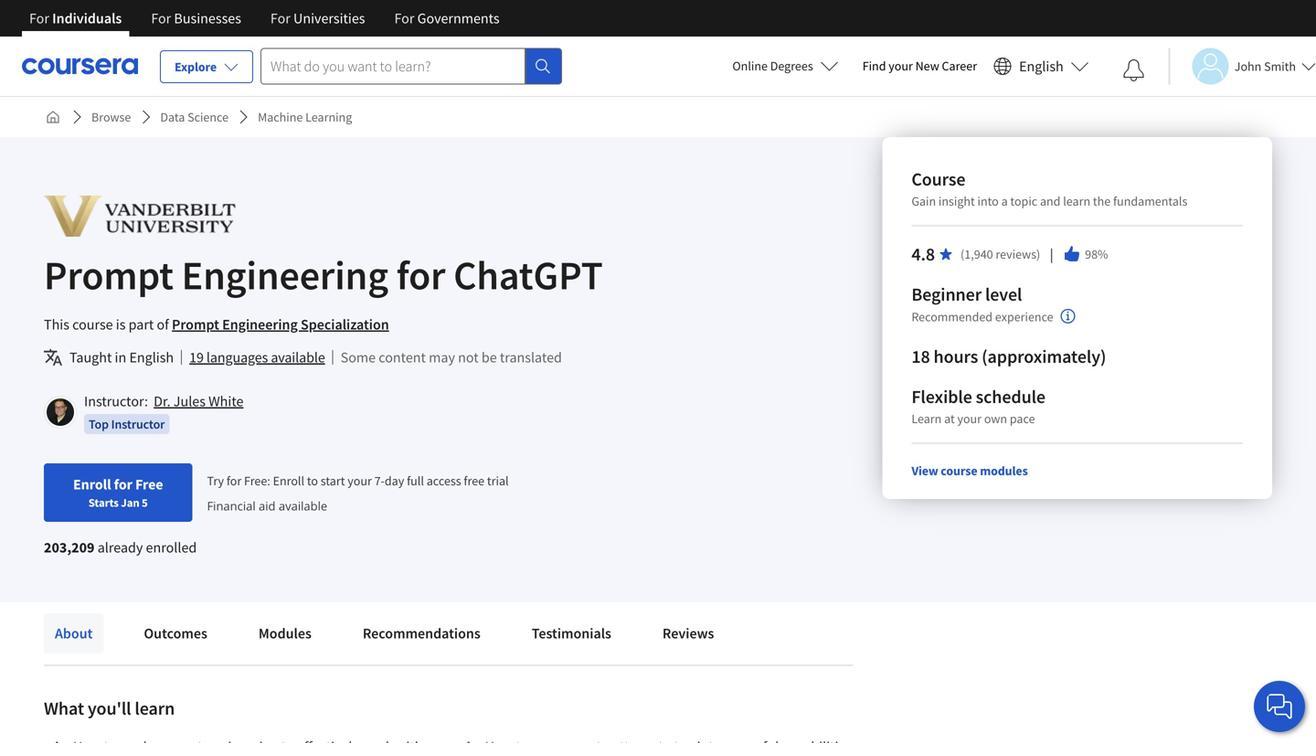 Task type: vqa. For each thing, say whether or not it's contained in the screenshot.
Beginner
yes



Task type: locate. For each thing, give the bounding box(es) containing it.
recommendations link
[[352, 614, 492, 654]]

course for view
[[941, 463, 978, 479]]

for left businesses on the left top of page
[[151, 9, 171, 27]]

jan
[[121, 496, 140, 510]]

data
[[160, 109, 185, 125]]

available inside button
[[271, 348, 325, 367]]

enroll inside try for free: enroll to start your 7-day full access free trial financial aid available
[[273, 473, 305, 489]]

access
[[427, 473, 461, 489]]

18 hours (approximately)
[[912, 345, 1107, 368]]

1 vertical spatial engineering
[[222, 315, 298, 334]]

translated
[[500, 348, 562, 367]]

0 horizontal spatial your
[[348, 473, 372, 489]]

learn left the
[[1064, 193, 1091, 209]]

beginner
[[912, 283, 982, 306]]

18
[[912, 345, 931, 368]]

0 vertical spatial english
[[1020, 57, 1064, 75]]

for up content
[[397, 250, 446, 300]]

individuals
[[52, 9, 122, 27]]

and
[[1041, 193, 1061, 209]]

learning
[[306, 109, 352, 125]]

not
[[458, 348, 479, 367]]

3 for from the left
[[271, 9, 291, 27]]

enroll for free starts jan 5
[[73, 475, 163, 510]]

prompt right the "of"
[[172, 315, 219, 334]]

available inside try for free: enroll to start your 7-day full access free trial financial aid available
[[279, 498, 328, 514]]

view course modules
[[912, 463, 1028, 479]]

english right in
[[129, 348, 174, 367]]

learn right you'll
[[135, 697, 175, 720]]

0 horizontal spatial for
[[114, 475, 133, 494]]

203,209 already enrolled
[[44, 539, 197, 557]]

own
[[985, 411, 1008, 427]]

for right try
[[227, 473, 242, 489]]

reviews link
[[652, 614, 726, 654]]

pace
[[1010, 411, 1036, 427]]

recommended experience
[[912, 309, 1054, 325]]

for up what do you want to learn? text field
[[395, 9, 415, 27]]

financial
[[207, 498, 256, 514]]

4 for from the left
[[395, 9, 415, 27]]

1 vertical spatial learn
[[135, 697, 175, 720]]

starts
[[88, 496, 119, 510]]

may
[[429, 348, 455, 367]]

available down to
[[279, 498, 328, 514]]

for for governments
[[395, 9, 415, 27]]

free
[[135, 475, 163, 494]]

home image
[[46, 110, 60, 124]]

businesses
[[174, 9, 241, 27]]

recommendations
[[363, 625, 481, 643]]

english button
[[987, 37, 1097, 96]]

(1,940
[[961, 246, 994, 262]]

available down prompt engineering specialization link
[[271, 348, 325, 367]]

for for universities
[[271, 9, 291, 27]]

2 for from the left
[[151, 9, 171, 27]]

your right at
[[958, 411, 982, 427]]

new
[[916, 58, 940, 74]]

1 horizontal spatial for
[[227, 473, 242, 489]]

your right find
[[889, 58, 913, 74]]

0 horizontal spatial english
[[129, 348, 174, 367]]

for for businesses
[[151, 9, 171, 27]]

0 vertical spatial course
[[72, 315, 113, 334]]

for left the individuals
[[29, 9, 49, 27]]

98%
[[1085, 246, 1109, 262]]

course
[[72, 315, 113, 334], [941, 463, 978, 479]]

english right career
[[1020, 57, 1064, 75]]

1 horizontal spatial learn
[[1064, 193, 1091, 209]]

1 for from the left
[[29, 9, 49, 27]]

for for try for free: enroll to start your 7-day full access free trial
[[227, 473, 242, 489]]

you'll
[[88, 697, 131, 720]]

browse link
[[84, 101, 138, 134]]

of
[[157, 315, 169, 334]]

2 horizontal spatial for
[[397, 250, 446, 300]]

financial aid available button
[[207, 498, 328, 514]]

dr.
[[154, 392, 171, 411]]

0 horizontal spatial enroll
[[73, 475, 111, 494]]

engineering up 19 languages available button
[[222, 315, 298, 334]]

|
[[1048, 244, 1056, 264]]

your inside flexible schedule learn at your own pace
[[958, 411, 982, 427]]

enroll up starts at the bottom of the page
[[73, 475, 111, 494]]

a
[[1002, 193, 1008, 209]]

part
[[129, 315, 154, 334]]

1 vertical spatial prompt
[[172, 315, 219, 334]]

this course is part of prompt engineering specialization
[[44, 315, 389, 334]]

course right the view
[[941, 463, 978, 479]]

dr. jules white link
[[154, 392, 244, 411]]

flexible schedule learn at your own pace
[[912, 385, 1046, 427]]

topic
[[1011, 193, 1038, 209]]

1 vertical spatial course
[[941, 463, 978, 479]]

engineering up prompt engineering specialization link
[[182, 250, 389, 300]]

recommended
[[912, 309, 993, 325]]

1 vertical spatial available
[[279, 498, 328, 514]]

already
[[98, 539, 143, 557]]

0 vertical spatial your
[[889, 58, 913, 74]]

reviews)
[[996, 246, 1041, 262]]

(1,940 reviews) |
[[961, 244, 1056, 264]]

be
[[482, 348, 497, 367]]

information about difficulty level pre-requisites. image
[[1061, 309, 1076, 324]]

course left is
[[72, 315, 113, 334]]

19
[[189, 348, 204, 367]]

online
[[733, 58, 768, 74]]

5
[[142, 496, 148, 510]]

1 horizontal spatial course
[[941, 463, 978, 479]]

for left 'universities'
[[271, 9, 291, 27]]

english inside button
[[1020, 57, 1064, 75]]

prompt
[[44, 250, 174, 300], [172, 315, 219, 334]]

your left 7-
[[348, 473, 372, 489]]

1 horizontal spatial english
[[1020, 57, 1064, 75]]

find
[[863, 58, 886, 74]]

1 horizontal spatial enroll
[[273, 473, 305, 489]]

top
[[89, 416, 109, 433]]

2 horizontal spatial your
[[958, 411, 982, 427]]

2 vertical spatial your
[[348, 473, 372, 489]]

for universities
[[271, 9, 365, 27]]

enroll left to
[[273, 473, 305, 489]]

course for this
[[72, 315, 113, 334]]

enroll inside enroll for free starts jan 5
[[73, 475, 111, 494]]

1 vertical spatial your
[[958, 411, 982, 427]]

taught
[[69, 348, 112, 367]]

modules
[[259, 625, 312, 643]]

0 vertical spatial available
[[271, 348, 325, 367]]

for inside try for free: enroll to start your 7-day full access free trial financial aid available
[[227, 473, 242, 489]]

learn
[[1064, 193, 1091, 209], [135, 697, 175, 720]]

instructor:
[[84, 392, 148, 411]]

course gain insight into a topic and learn the fundamentals
[[912, 168, 1188, 209]]

browse
[[91, 109, 131, 125]]

outcomes link
[[133, 614, 218, 654]]

view
[[912, 463, 939, 479]]

machine learning link
[[251, 101, 360, 134]]

for inside enroll for free starts jan 5
[[114, 475, 133, 494]]

engineering
[[182, 250, 389, 300], [222, 315, 298, 334]]

governments
[[418, 9, 500, 27]]

None search field
[[261, 48, 562, 85]]

try for free: enroll to start your 7-day full access free trial financial aid available
[[207, 473, 509, 514]]

your inside try for free: enroll to start your 7-day full access free trial financial aid available
[[348, 473, 372, 489]]

day
[[385, 473, 404, 489]]

0 horizontal spatial course
[[72, 315, 113, 334]]

for up jan on the bottom of the page
[[114, 475, 133, 494]]

john smith button
[[1169, 48, 1317, 85]]

0 vertical spatial learn
[[1064, 193, 1091, 209]]

prompt up is
[[44, 250, 174, 300]]

chat with us image
[[1266, 692, 1295, 721]]

find your new career link
[[854, 55, 987, 78]]



Task type: describe. For each thing, give the bounding box(es) containing it.
banner navigation
[[15, 0, 514, 37]]

prompt engineering specialization link
[[172, 315, 389, 334]]

7-
[[375, 473, 385, 489]]

smith
[[1265, 58, 1297, 75]]

0 vertical spatial engineering
[[182, 250, 389, 300]]

machine learning
[[258, 109, 352, 125]]

explore
[[175, 59, 217, 75]]

prompt engineering for chatgpt
[[44, 250, 603, 300]]

free
[[464, 473, 485, 489]]

What do you want to learn? text field
[[261, 48, 526, 85]]

reviews
[[663, 625, 715, 643]]

insight
[[939, 193, 975, 209]]

specialization
[[301, 315, 389, 334]]

19 languages available button
[[189, 347, 325, 368]]

show notifications image
[[1124, 59, 1145, 81]]

1 vertical spatial english
[[129, 348, 174, 367]]

for for enroll for free
[[114, 475, 133, 494]]

some
[[341, 348, 376, 367]]

data science
[[160, 109, 229, 125]]

for individuals
[[29, 9, 122, 27]]

john smith
[[1235, 58, 1297, 75]]

science
[[188, 109, 229, 125]]

1 horizontal spatial your
[[889, 58, 913, 74]]

instructor: dr. jules white top instructor
[[84, 392, 244, 433]]

enrolled
[[146, 539, 197, 557]]

modules
[[980, 463, 1028, 479]]

schedule
[[976, 385, 1046, 408]]

vanderbilt university image
[[44, 196, 235, 237]]

aid
[[259, 498, 276, 514]]

full
[[407, 473, 424, 489]]

beginner level
[[912, 283, 1023, 306]]

chatgpt
[[454, 250, 603, 300]]

the
[[1094, 193, 1111, 209]]

this
[[44, 315, 69, 334]]

jules
[[174, 392, 206, 411]]

4.8
[[912, 243, 935, 266]]

career
[[942, 58, 978, 74]]

some content may not be translated
[[341, 348, 562, 367]]

hours
[[934, 345, 979, 368]]

online degrees button
[[718, 46, 854, 86]]

gain
[[912, 193, 936, 209]]

online degrees
[[733, 58, 814, 74]]

try
[[207, 473, 224, 489]]

learn inside course gain insight into a topic and learn the fundamentals
[[1064, 193, 1091, 209]]

instructor
[[111, 416, 165, 433]]

at
[[945, 411, 955, 427]]

universities
[[294, 9, 365, 27]]

to
[[307, 473, 318, 489]]

dr. jules white image
[[47, 399, 74, 426]]

203,209
[[44, 539, 95, 557]]

fundamentals
[[1114, 193, 1188, 209]]

content
[[379, 348, 426, 367]]

about
[[55, 625, 93, 643]]

for governments
[[395, 9, 500, 27]]

start
[[321, 473, 345, 489]]

testimonials
[[532, 625, 612, 643]]

languages
[[207, 348, 268, 367]]

course
[[912, 168, 966, 191]]

for for individuals
[[29, 9, 49, 27]]

free:
[[244, 473, 270, 489]]

john
[[1235, 58, 1262, 75]]

into
[[978, 193, 999, 209]]

trial
[[487, 473, 509, 489]]

0 horizontal spatial learn
[[135, 697, 175, 720]]

explore button
[[160, 50, 253, 83]]

learn
[[912, 411, 942, 427]]

testimonials link
[[521, 614, 623, 654]]

coursera image
[[22, 51, 138, 81]]

what
[[44, 697, 84, 720]]

(approximately)
[[982, 345, 1107, 368]]

is
[[116, 315, 126, 334]]

white
[[209, 392, 244, 411]]

machine
[[258, 109, 303, 125]]

0 vertical spatial prompt
[[44, 250, 174, 300]]

find your new career
[[863, 58, 978, 74]]

what you'll learn
[[44, 697, 175, 720]]

data science link
[[153, 101, 236, 134]]



